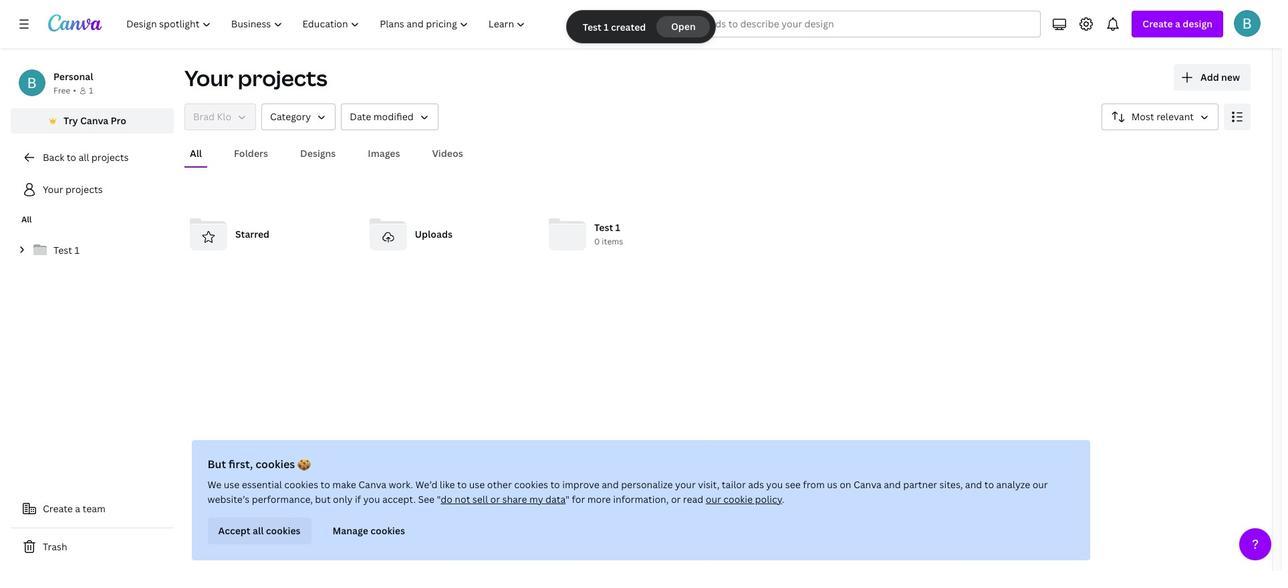 Task type: vqa. For each thing, say whether or not it's contained in the screenshot.
date modified
yes



Task type: locate. For each thing, give the bounding box(es) containing it.
0 vertical spatial your
[[185, 64, 234, 92]]

all inside button
[[190, 147, 202, 160]]

1 vertical spatial our
[[706, 494, 722, 506]]

1 horizontal spatial your projects
[[185, 64, 328, 92]]

•
[[73, 85, 76, 96]]

created
[[611, 20, 646, 33]]

cookies down 🍪
[[285, 479, 319, 492]]

0 vertical spatial a
[[1176, 17, 1181, 30]]

and up do not sell or share my data " for more information, or read our cookie policy . on the bottom of the page
[[602, 479, 619, 492]]

0 horizontal spatial and
[[602, 479, 619, 492]]

create a design
[[1143, 17, 1213, 30]]

a inside button
[[75, 503, 80, 516]]

your
[[185, 64, 234, 92], [43, 183, 63, 196]]

1 down your projects link
[[74, 244, 79, 257]]

test for test 1 created
[[583, 20, 602, 33]]

and right sites,
[[966, 479, 983, 492]]

share
[[503, 494, 528, 506]]

2 use from the left
[[470, 479, 485, 492]]

designs
[[300, 147, 336, 160]]

use up website's on the bottom left
[[224, 479, 240, 492]]

canva right 'on'
[[854, 479, 882, 492]]

0 vertical spatial all
[[190, 147, 202, 160]]

you right if
[[364, 494, 380, 506]]

1 horizontal spatial a
[[1176, 17, 1181, 30]]

your projects
[[185, 64, 328, 92], [43, 183, 103, 196]]

1 horizontal spatial create
[[1143, 17, 1173, 30]]

sell
[[473, 494, 489, 506]]

0 vertical spatial create
[[1143, 17, 1173, 30]]

read
[[684, 494, 704, 506]]

your down back
[[43, 183, 63, 196]]

0 horizontal spatial our
[[706, 494, 722, 506]]

0 horizontal spatial or
[[491, 494, 501, 506]]

1 horizontal spatial your
[[185, 64, 234, 92]]

starred
[[235, 228, 270, 241]]

create for create a design
[[1143, 17, 1173, 30]]

0 vertical spatial test
[[583, 20, 602, 33]]

test 1 created
[[583, 20, 646, 33]]

accept all cookies
[[219, 525, 301, 538]]

or right sell
[[491, 494, 501, 506]]

1 inside test 1 0 items
[[616, 222, 621, 234]]

0 horizontal spatial all
[[78, 151, 89, 164]]

1 vertical spatial you
[[364, 494, 380, 506]]

0 vertical spatial projects
[[238, 64, 328, 92]]

1 and from the left
[[602, 479, 619, 492]]

1 vertical spatial projects
[[91, 151, 129, 164]]

like
[[440, 479, 455, 492]]

1 horizontal spatial our
[[1033, 479, 1049, 492]]

cookies down accept.
[[371, 525, 406, 538]]

a inside dropdown button
[[1176, 17, 1181, 30]]

all right back
[[78, 151, 89, 164]]

status
[[567, 11, 716, 43]]

0 horizontal spatial a
[[75, 503, 80, 516]]

essential
[[242, 479, 282, 492]]

🍪
[[298, 457, 311, 472]]

your up brad klo
[[185, 64, 234, 92]]

0 horizontal spatial your projects
[[43, 183, 103, 196]]

1 vertical spatial all
[[253, 525, 264, 538]]

1 vertical spatial all
[[21, 214, 32, 225]]

projects down back to all projects
[[66, 183, 103, 196]]

projects up your projects link
[[91, 151, 129, 164]]

1 vertical spatial your projects
[[43, 183, 103, 196]]

but first, cookies 🍪 dialog
[[192, 441, 1091, 561]]

0 vertical spatial you
[[767, 479, 784, 492]]

1 horizontal spatial all
[[190, 147, 202, 160]]

performance,
[[252, 494, 313, 506]]

0 horizontal spatial create
[[43, 503, 73, 516]]

designs button
[[295, 141, 341, 167]]

status containing open
[[567, 11, 716, 43]]

canva right "try"
[[80, 114, 108, 127]]

manage
[[333, 525, 369, 538]]

test inside test 1 0 items
[[595, 222, 613, 234]]

or
[[491, 494, 501, 506], [672, 494, 681, 506]]

videos
[[432, 147, 463, 160]]

a left team
[[75, 503, 80, 516]]

1 up items
[[616, 222, 621, 234]]

personalize
[[622, 479, 673, 492]]

0 vertical spatial all
[[78, 151, 89, 164]]

uploads
[[415, 228, 453, 241]]

1 vertical spatial create
[[43, 503, 73, 516]]

None search field
[[640, 11, 1041, 37]]

0 vertical spatial our
[[1033, 479, 1049, 492]]

create left team
[[43, 503, 73, 516]]

0 horizontal spatial all
[[21, 214, 32, 225]]

other
[[488, 479, 512, 492]]

you
[[767, 479, 784, 492], [364, 494, 380, 506]]

all inside 'link'
[[78, 151, 89, 164]]

1 horizontal spatial all
[[253, 525, 264, 538]]

1 horizontal spatial use
[[470, 479, 485, 492]]

1 " from the left
[[437, 494, 441, 506]]

add new
[[1201, 71, 1240, 84]]

team
[[83, 503, 106, 516]]

back to all projects
[[43, 151, 129, 164]]

use up sell
[[470, 479, 485, 492]]

1 horizontal spatial and
[[885, 479, 902, 492]]

data
[[546, 494, 566, 506]]

1 for test 1 created
[[604, 20, 609, 33]]

1 right •
[[89, 85, 93, 96]]

2 vertical spatial projects
[[66, 183, 103, 196]]

2 and from the left
[[885, 479, 902, 492]]

modified
[[374, 110, 414, 123]]

our
[[1033, 479, 1049, 492], [706, 494, 722, 506]]

to inside back to all projects 'link'
[[67, 151, 76, 164]]

create
[[1143, 17, 1173, 30], [43, 503, 73, 516]]

make
[[333, 479, 357, 492]]

test for test 1 0 items
[[595, 222, 613, 234]]

1 vertical spatial a
[[75, 503, 80, 516]]

projects up category
[[238, 64, 328, 92]]

2 vertical spatial test
[[53, 244, 72, 257]]

1
[[604, 20, 609, 33], [89, 85, 93, 96], [616, 222, 621, 234], [74, 244, 79, 257]]

your projects up klo
[[185, 64, 328, 92]]

2 horizontal spatial and
[[966, 479, 983, 492]]

and left 'partner'
[[885, 479, 902, 492]]

Category button
[[262, 104, 336, 130]]

brad klo image
[[1234, 10, 1261, 37]]

0 horizontal spatial canva
[[80, 114, 108, 127]]

Search search field
[[667, 11, 1015, 37]]

0 horizontal spatial use
[[224, 479, 240, 492]]

1 horizontal spatial "
[[566, 494, 570, 506]]

our down the visit,
[[706, 494, 722, 506]]

try canva pro
[[64, 114, 126, 127]]

cookie
[[724, 494, 753, 506]]

a left design
[[1176, 17, 1181, 30]]

create inside dropdown button
[[1143, 17, 1173, 30]]

personal
[[53, 70, 93, 83]]

" right see
[[437, 494, 441, 506]]

1 for test 1 0 items
[[616, 222, 621, 234]]

1 horizontal spatial or
[[672, 494, 681, 506]]

our right analyze
[[1033, 479, 1049, 492]]

to right back
[[67, 151, 76, 164]]

or left read
[[672, 494, 681, 506]]

accept all cookies button
[[208, 518, 312, 545]]

canva up if
[[359, 479, 387, 492]]

all
[[78, 151, 89, 164], [253, 525, 264, 538]]

1 vertical spatial test
[[595, 222, 613, 234]]

a for design
[[1176, 17, 1181, 30]]

"
[[437, 494, 441, 506], [566, 494, 570, 506]]

create inside button
[[43, 503, 73, 516]]

all right accept
[[253, 525, 264, 538]]

1 horizontal spatial you
[[767, 479, 784, 492]]

and
[[602, 479, 619, 492], [885, 479, 902, 492], [966, 479, 983, 492]]

more
[[588, 494, 611, 506]]

" left for
[[566, 494, 570, 506]]

0 horizontal spatial your
[[43, 183, 63, 196]]

0 horizontal spatial "
[[437, 494, 441, 506]]

create left design
[[1143, 17, 1173, 30]]

folders button
[[229, 141, 274, 167]]

cookies
[[256, 457, 295, 472], [285, 479, 319, 492], [515, 479, 549, 492], [266, 525, 301, 538], [371, 525, 406, 538]]

you up policy
[[767, 479, 784, 492]]

to left analyze
[[985, 479, 995, 492]]

1 left created
[[604, 20, 609, 33]]

your projects down back to all projects
[[43, 183, 103, 196]]

free •
[[53, 85, 76, 96]]

for
[[572, 494, 586, 506]]

but
[[208, 457, 227, 472]]

to
[[67, 151, 76, 164], [321, 479, 331, 492], [458, 479, 467, 492], [551, 479, 561, 492], [985, 479, 995, 492]]

starred link
[[185, 211, 353, 259]]



Task type: describe. For each thing, give the bounding box(es) containing it.
improve
[[563, 479, 600, 492]]

back
[[43, 151, 64, 164]]

ads
[[749, 479, 765, 492]]

Sort by button
[[1102, 104, 1219, 130]]

create for create a team
[[43, 503, 73, 516]]

to up data
[[551, 479, 561, 492]]

1 or from the left
[[491, 494, 501, 506]]

new
[[1222, 71, 1240, 84]]

test for test 1
[[53, 244, 72, 257]]

manage cookies
[[333, 525, 406, 538]]

our cookie policy link
[[706, 494, 783, 506]]

to up but
[[321, 479, 331, 492]]

a for team
[[75, 503, 80, 516]]

0 vertical spatial your projects
[[185, 64, 328, 92]]

cookies up my
[[515, 479, 549, 492]]

1 for test 1
[[74, 244, 79, 257]]

2 horizontal spatial canva
[[854, 479, 882, 492]]

we
[[208, 479, 222, 492]]

add new button
[[1174, 64, 1251, 91]]

brad
[[193, 110, 215, 123]]

we use essential cookies to make canva work. we'd like to use other cookies to improve and personalize your visit, tailor ads you see from us on canva and partner sites, and to analyze our website's performance, but only if you accept. see "
[[208, 479, 1049, 506]]

to right like
[[458, 479, 467, 492]]

pro
[[111, 114, 126, 127]]

but first, cookies 🍪
[[208, 457, 311, 472]]

videos button
[[427, 141, 469, 167]]

uploads link
[[364, 211, 533, 259]]

Date modified button
[[341, 104, 439, 130]]

do not sell or share my data " for more information, or read our cookie policy .
[[441, 494, 785, 506]]

add
[[1201, 71, 1220, 84]]

accept
[[219, 525, 251, 538]]

my
[[530, 494, 544, 506]]

analyze
[[997, 479, 1031, 492]]

create a design button
[[1132, 11, 1224, 37]]

cookies up essential
[[256, 457, 295, 472]]

policy
[[756, 494, 783, 506]]

test 1 link
[[11, 237, 174, 265]]

0 horizontal spatial you
[[364, 494, 380, 506]]

items
[[602, 236, 623, 248]]

date
[[350, 110, 371, 123]]

all inside button
[[253, 525, 264, 538]]

2 " from the left
[[566, 494, 570, 506]]

if
[[355, 494, 361, 506]]

1 use from the left
[[224, 479, 240, 492]]

do not sell or share my data link
[[441, 494, 566, 506]]

1 vertical spatial your
[[43, 183, 63, 196]]

work.
[[389, 479, 414, 492]]

see
[[419, 494, 435, 506]]

date modified
[[350, 110, 414, 123]]

sites,
[[940, 479, 964, 492]]

images button
[[363, 141, 406, 167]]

see
[[786, 479, 801, 492]]

folders
[[234, 147, 268, 160]]

all button
[[185, 141, 207, 167]]

most relevant
[[1132, 110, 1194, 123]]

we'd
[[416, 479, 438, 492]]

klo
[[217, 110, 231, 123]]

open button
[[657, 16, 710, 37]]

but
[[316, 494, 331, 506]]

website's
[[208, 494, 250, 506]]

your
[[676, 479, 696, 492]]

create a team
[[43, 503, 106, 516]]

partner
[[904, 479, 938, 492]]

not
[[455, 494, 471, 506]]

first,
[[229, 457, 253, 472]]

our inside we use essential cookies to make canva work. we'd like to use other cookies to improve and personalize your visit, tailor ads you see from us on canva and partner sites, and to analyze our website's performance, but only if you accept. see "
[[1033, 479, 1049, 492]]

images
[[368, 147, 400, 160]]

test 1
[[53, 244, 79, 257]]

us
[[828, 479, 838, 492]]

Owner button
[[185, 104, 256, 130]]

free
[[53, 85, 70, 96]]

tailor
[[722, 479, 746, 492]]

2 or from the left
[[672, 494, 681, 506]]

0
[[595, 236, 600, 248]]

try canva pro button
[[11, 108, 174, 134]]

category
[[270, 110, 311, 123]]

back to all projects link
[[11, 144, 174, 171]]

create a team button
[[11, 496, 174, 523]]

design
[[1183, 17, 1213, 30]]

from
[[804, 479, 825, 492]]

top level navigation element
[[118, 11, 537, 37]]

information,
[[614, 494, 669, 506]]

test 1 0 items
[[595, 222, 623, 248]]

projects inside 'link'
[[91, 151, 129, 164]]

most
[[1132, 110, 1155, 123]]

on
[[840, 479, 852, 492]]

trash link
[[11, 534, 174, 561]]

accept.
[[383, 494, 416, 506]]

3 and from the left
[[966, 479, 983, 492]]

cookies down performance,
[[266, 525, 301, 538]]

do
[[441, 494, 453, 506]]

manage cookies button
[[322, 518, 416, 545]]

trash
[[43, 541, 67, 554]]

1 horizontal spatial canva
[[359, 479, 387, 492]]

" inside we use essential cookies to make canva work. we'd like to use other cookies to improve and personalize your visit, tailor ads you see from us on canva and partner sites, and to analyze our website's performance, but only if you accept. see "
[[437, 494, 441, 506]]

your projects link
[[11, 177, 174, 203]]

try
[[64, 114, 78, 127]]

only
[[333, 494, 353, 506]]

canva inside try canva pro "button"
[[80, 114, 108, 127]]

visit,
[[699, 479, 720, 492]]

open
[[671, 20, 696, 33]]



